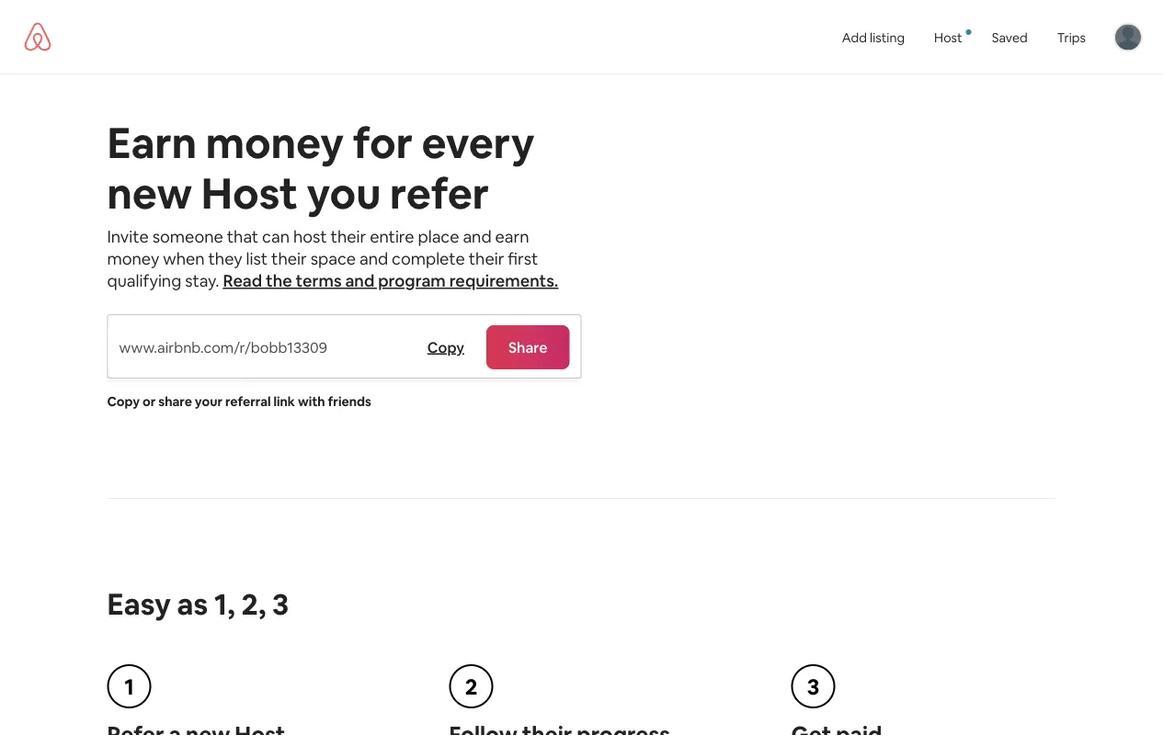 Task type: vqa. For each thing, say whether or not it's contained in the screenshot.
$2,664
no



Task type: locate. For each thing, give the bounding box(es) containing it.
their
[[331, 226, 366, 248], [271, 248, 307, 270], [469, 248, 504, 270]]

money inside invite someone that can host their entire place and earn money when they list their space and complete their first qualifying stay.
[[107, 248, 159, 270]]

1 vertical spatial copy
[[107, 394, 140, 410]]

host up the "that"
[[201, 166, 298, 221]]

for
[[353, 115, 413, 171]]

they
[[208, 248, 242, 270]]

and
[[463, 226, 492, 248], [360, 248, 388, 270], [345, 270, 375, 292]]

copy or share your referral link with friends
[[107, 394, 371, 410]]

copy
[[428, 338, 464, 357], [107, 394, 140, 410]]

someone
[[152, 226, 223, 248]]

share button
[[486, 326, 570, 370]]

copy down program
[[428, 338, 464, 357]]

1 vertical spatial 3
[[807, 673, 820, 701]]

easy
[[107, 585, 171, 624]]

refer
[[390, 166, 489, 221]]

and left earn
[[463, 226, 492, 248]]

0 vertical spatial copy
[[428, 338, 464, 357]]

terms
[[296, 270, 342, 292]]

1 vertical spatial money
[[107, 248, 159, 270]]

and up read the terms and program requirements.
[[360, 248, 388, 270]]

0 vertical spatial host
[[935, 29, 963, 45]]

1 horizontal spatial host
[[935, 29, 963, 45]]

0 horizontal spatial money
[[107, 248, 159, 270]]

2,
[[241, 585, 266, 624]]

host button
[[920, 0, 977, 74]]

new
[[107, 166, 192, 221]]

0 vertical spatial 3
[[272, 585, 289, 624]]

1 horizontal spatial copy
[[428, 338, 464, 357]]

entire
[[370, 226, 414, 248]]

when
[[163, 248, 205, 270]]

1 horizontal spatial money
[[206, 115, 344, 171]]

can
[[262, 226, 290, 248]]

money
[[206, 115, 344, 171], [107, 248, 159, 270]]

their up space
[[331, 226, 366, 248]]

0 horizontal spatial copy
[[107, 394, 140, 410]]

1 vertical spatial host
[[201, 166, 298, 221]]

trips
[[1057, 29, 1086, 45]]

0 horizontal spatial host
[[201, 166, 298, 221]]

referral
[[225, 394, 271, 410]]

copy for copy
[[428, 338, 464, 357]]

add
[[842, 29, 867, 45]]

copy button
[[428, 338, 464, 358]]

and down space
[[345, 270, 375, 292]]

or
[[143, 394, 156, 410]]

trips link
[[1043, 0, 1101, 74]]

read
[[223, 270, 262, 292]]

0 vertical spatial money
[[206, 115, 344, 171]]

host left ', has notifications' icon
[[935, 29, 963, 45]]

copy left or
[[107, 394, 140, 410]]

money inside the earn money for every new host you refer
[[206, 115, 344, 171]]

their up the
[[271, 248, 307, 270]]

host inside the earn money for every new host you refer
[[201, 166, 298, 221]]

easy as 1, 2, 3
[[107, 585, 289, 624]]

2 horizontal spatial their
[[469, 248, 504, 270]]

space
[[311, 248, 356, 270]]

host
[[935, 29, 963, 45], [201, 166, 298, 221]]

list
[[246, 248, 268, 270]]

3
[[272, 585, 289, 624], [807, 673, 820, 701]]

and inside button
[[345, 270, 375, 292]]

their up requirements.
[[469, 248, 504, 270]]

2 vertical spatial and
[[345, 270, 375, 292]]

stay.
[[185, 270, 219, 292]]

None text field
[[109, 326, 427, 369]]

read the terms and program requirements. button
[[223, 270, 559, 292]]

earn
[[107, 115, 197, 171]]



Task type: describe. For each thing, give the bounding box(es) containing it.
link
[[274, 394, 295, 410]]

requirements.
[[449, 270, 559, 292]]

you
[[307, 166, 381, 221]]

invite
[[107, 226, 149, 248]]

1
[[124, 673, 134, 701]]

share
[[158, 394, 192, 410]]

copy for copy or share your referral link with friends
[[107, 394, 140, 410]]

as
[[177, 585, 208, 624]]

0 horizontal spatial their
[[271, 248, 307, 270]]

complete
[[392, 248, 465, 270]]

1,
[[214, 585, 235, 624]]

that
[[227, 226, 259, 248]]

friends
[[328, 394, 371, 410]]

add listing link
[[828, 0, 920, 74]]

0 vertical spatial and
[[463, 226, 492, 248]]

program
[[378, 270, 446, 292]]

earn
[[495, 226, 529, 248]]

qualifying
[[107, 270, 181, 292]]

saved link
[[977, 0, 1043, 74]]

host inside the host popup button
[[935, 29, 963, 45]]

0 horizontal spatial 3
[[272, 585, 289, 624]]

the
[[266, 270, 292, 292]]

2
[[465, 673, 478, 701]]

bob's account image
[[1116, 24, 1141, 50]]

host
[[293, 226, 327, 248]]

1 vertical spatial and
[[360, 248, 388, 270]]

share
[[509, 338, 548, 357]]

1 horizontal spatial their
[[331, 226, 366, 248]]

add listing
[[842, 29, 905, 45]]

place
[[418, 226, 459, 248]]

first
[[508, 248, 538, 270]]

earn money for every new host you refer
[[107, 115, 535, 221]]

with
[[298, 394, 325, 410]]

invite someone that can host their entire place and earn money when they list their space and complete their first qualifying stay.
[[107, 226, 538, 292]]

listing
[[870, 29, 905, 45]]

, has notifications image
[[966, 29, 972, 35]]

every
[[422, 115, 535, 171]]

your
[[195, 394, 223, 410]]

saved
[[992, 29, 1028, 45]]

read the terms and program requirements.
[[223, 270, 559, 292]]

1 horizontal spatial 3
[[807, 673, 820, 701]]



